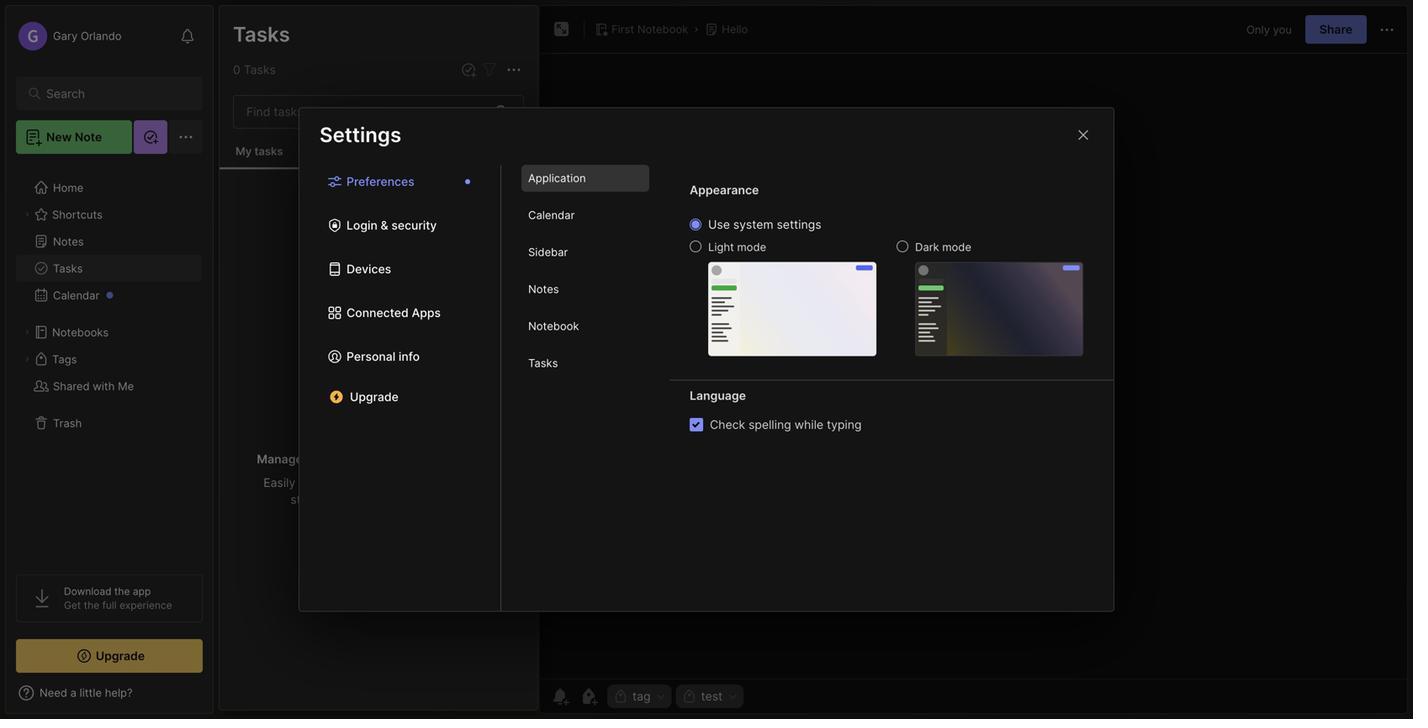Task type: describe. For each thing, give the bounding box(es) containing it.
easily
[[264, 476, 296, 490]]

while
[[795, 418, 824, 432]]

manage and organize tasks all in one place
[[257, 452, 500, 467]]

due
[[341, 476, 362, 490]]

assigned
[[444, 476, 494, 490]]

nov 21, 2023
[[236, 265, 299, 277]]

tasks button
[[16, 255, 202, 282]]

expand notebooks image
[[22, 327, 32, 337]]

tasks inside button
[[254, 145, 283, 158]]

personal
[[347, 350, 396, 364]]

hello inside button
[[722, 23, 748, 36]]

shared
[[53, 380, 90, 393]]

system
[[734, 217, 774, 232]]

nov 28, 2023
[[236, 159, 301, 172]]

dark mode
[[915, 241, 972, 254]]

tasks inside button
[[53, 262, 83, 275]]

you
[[1273, 23, 1292, 36]]

tree inside main element
[[6, 164, 213, 560]]

1 horizontal spatial the
[[114, 586, 130, 598]]

apps
[[412, 306, 441, 320]]

all
[[416, 452, 429, 467]]

trash link
[[16, 410, 202, 437]]

application tab
[[522, 165, 650, 192]]

by
[[324, 476, 338, 490]]

shortcuts button
[[16, 201, 202, 228]]

upgrade button inside tab list
[[320, 384, 480, 411]]

settings
[[777, 217, 822, 232]]

login & security
[[347, 218, 437, 233]]

manage
[[257, 452, 303, 467]]

notebooks
[[52, 326, 109, 339]]

is
[[261, 135, 270, 148]]

sidebar tab
[[522, 239, 650, 266]]

tasks up notes
[[233, 22, 290, 47]]

notebook inside button
[[638, 23, 688, 36]]

shared with me link
[[16, 373, 202, 400]]

0 vertical spatial and
[[306, 452, 327, 467]]

tag
[[633, 690, 651, 704]]

my tasks button
[[220, 135, 299, 169]]

download
[[64, 586, 112, 598]]

sort
[[299, 476, 321, 490]]

Find tasks… text field
[[236, 98, 485, 126]]

shortcuts
[[52, 208, 103, 221]]

status
[[291, 493, 325, 507]]

use
[[708, 217, 730, 232]]

organize
[[330, 452, 379, 467]]

1 vertical spatial the
[[84, 599, 99, 612]]

notebooks link
[[16, 319, 202, 346]]

this is a test
[[236, 135, 302, 148]]

download the app get the full experience
[[64, 586, 172, 612]]

tags button
[[16, 346, 202, 373]]

tab list containing preferences
[[300, 165, 501, 611]]

more
[[438, 493, 467, 507]]

or
[[429, 476, 440, 490]]

app
[[133, 586, 151, 598]]

spelling
[[749, 418, 791, 432]]

calendar for tab list containing application
[[528, 209, 575, 222]]

my tasks
[[236, 145, 283, 158]]

calendar for calendar button
[[53, 289, 100, 302]]

sidebar
[[528, 246, 568, 259]]

login
[[347, 218, 378, 233]]

0 vertical spatial test
[[282, 135, 302, 148]]

0
[[233, 63, 240, 77]]

first notebook
[[612, 23, 688, 36]]

in
[[432, 452, 442, 467]]

&
[[381, 218, 388, 233]]

new
[[46, 130, 72, 144]]

date,
[[366, 476, 394, 490]]

notes inside notes tab
[[528, 283, 559, 296]]

experience
[[119, 599, 172, 612]]

a
[[273, 135, 279, 148]]

only
[[1247, 23, 1270, 36]]

notes inside notes link
[[53, 235, 84, 248]]

2
[[232, 62, 239, 76]]

hello button
[[702, 18, 752, 41]]

settings
[[320, 122, 401, 147]]

Note Editor text field
[[540, 53, 1408, 679]]

info
[[399, 350, 420, 364]]

language
[[690, 389, 746, 403]]

upgrade inside main element
[[96, 649, 145, 663]]

Dark mode radio
[[897, 241, 909, 252]]

me
[[118, 380, 134, 393]]

upgrade button inside main element
[[16, 639, 203, 673]]

only you
[[1247, 23, 1292, 36]]

this
[[361, 493, 382, 507]]

new task image
[[460, 61, 477, 78]]

mode for light mode
[[737, 241, 767, 254]]

security
[[392, 218, 437, 233]]

personal info
[[347, 350, 420, 364]]

Search text field
[[46, 86, 180, 102]]

light mode
[[708, 241, 767, 254]]

dark
[[915, 241, 939, 254]]



Task type: vqa. For each thing, say whether or not it's contained in the screenshot.
Web Clips Tab Panel
no



Task type: locate. For each thing, give the bounding box(es) containing it.
0 horizontal spatial mode
[[737, 241, 767, 254]]

calendar up notebooks
[[53, 289, 100, 302]]

1 vertical spatial hello
[[236, 117, 263, 130]]

test right tag at bottom left
[[701, 690, 723, 704]]

0 vertical spatial the
[[114, 586, 130, 598]]

shared with me
[[53, 380, 134, 393]]

the down download
[[84, 599, 99, 612]]

application
[[528, 172, 586, 185]]

tasks inside row group
[[382, 452, 413, 467]]

tree
[[6, 164, 213, 560]]

the
[[114, 586, 130, 598], [84, 599, 99, 612]]

0 vertical spatial tasks
[[254, 145, 283, 158]]

upgrade button
[[320, 384, 480, 411], [16, 639, 203, 673]]

mode right the "dark"
[[943, 241, 972, 254]]

tasks tab
[[522, 350, 650, 377]]

0 horizontal spatial hello
[[236, 117, 263, 130]]

easily sort by due date, note, or assigned status using this view and more
[[264, 476, 494, 507]]

None search field
[[46, 83, 180, 103]]

upgrade down personal
[[350, 390, 399, 404]]

0 horizontal spatial calendar
[[53, 289, 100, 302]]

new note
[[46, 130, 102, 144]]

get
[[64, 599, 81, 612]]

1 horizontal spatial mode
[[943, 241, 972, 254]]

notebook inside tab
[[528, 320, 579, 333]]

notes link
[[16, 228, 202, 255]]

typing
[[827, 418, 862, 432]]

1 horizontal spatial notebook
[[638, 23, 688, 36]]

view
[[385, 493, 411, 507]]

calendar inside button
[[53, 289, 100, 302]]

28,
[[258, 159, 273, 172]]

1 vertical spatial tasks
[[382, 452, 413, 467]]

1 vertical spatial upgrade
[[96, 649, 145, 663]]

tasks right 0
[[244, 63, 276, 77]]

notebook
[[638, 23, 688, 36], [528, 320, 579, 333]]

0 vertical spatial notes
[[232, 21, 290, 46]]

2 vertical spatial notes
[[528, 283, 559, 296]]

tab list containing application
[[501, 165, 670, 611]]

share button
[[1306, 15, 1367, 44]]

place
[[469, 452, 500, 467]]

and inside easily sort by due date, note, or assigned status using this view and more
[[414, 493, 435, 507]]

preferences
[[347, 175, 415, 189]]

Light mode radio
[[690, 241, 702, 252]]

1 vertical spatial notes
[[53, 235, 84, 248]]

1 vertical spatial 2023
[[274, 265, 299, 277]]

0 horizontal spatial upgrade button
[[16, 639, 203, 673]]

add tag image
[[579, 687, 599, 707]]

using
[[328, 493, 358, 507]]

notes
[[243, 62, 274, 76]]

tasks inside "tab"
[[528, 357, 558, 370]]

1 vertical spatial and
[[414, 493, 435, 507]]

upgrade
[[350, 390, 399, 404], [96, 649, 145, 663]]

2023 right the 28,
[[276, 159, 301, 172]]

2 notes
[[232, 62, 274, 76]]

0 horizontal spatial tasks
[[254, 145, 283, 158]]

2023 right 21,
[[274, 265, 299, 277]]

notes down shortcuts
[[53, 235, 84, 248]]

home link
[[16, 174, 203, 201]]

1 horizontal spatial hello
[[722, 23, 748, 36]]

0 vertical spatial 2023
[[276, 159, 301, 172]]

upgrade down full
[[96, 649, 145, 663]]

calendar tab
[[522, 202, 650, 229]]

nov
[[236, 159, 255, 172], [236, 265, 255, 277]]

Use system settings radio
[[690, 219, 702, 231]]

notes up notes
[[232, 21, 290, 46]]

tasks down 'notebook' tab
[[528, 357, 558, 370]]

test
[[282, 135, 302, 148], [701, 690, 723, 704]]

2023
[[276, 159, 301, 172], [274, 265, 299, 277]]

1 vertical spatial nov
[[236, 265, 255, 277]]

note
[[75, 130, 102, 144]]

0 vertical spatial notebook
[[638, 23, 688, 36]]

close image
[[1074, 125, 1094, 145]]

first notebook button
[[591, 18, 692, 41]]

untitled
[[236, 242, 278, 255]]

nov for nov 28, 2023
[[236, 159, 255, 172]]

2023 for nov 28, 2023
[[276, 159, 301, 172]]

and
[[306, 452, 327, 467], [414, 493, 435, 507]]

1 nov from the top
[[236, 159, 255, 172]]

0 vertical spatial hello
[[722, 23, 748, 36]]

0 vertical spatial calendar
[[528, 209, 575, 222]]

use system settings
[[708, 217, 822, 232]]

connected
[[347, 306, 409, 320]]

first
[[612, 23, 634, 36]]

1 horizontal spatial tasks
[[382, 452, 413, 467]]

expand note image
[[552, 19, 572, 40]]

calendar button
[[16, 282, 202, 309]]

1 tab list from the left
[[300, 165, 501, 611]]

nov left 21,
[[236, 265, 255, 277]]

trash
[[53, 417, 82, 430]]

and down "or"
[[414, 493, 435, 507]]

upgrade button down full
[[16, 639, 203, 673]]

tags
[[52, 353, 77, 366]]

mode
[[737, 241, 767, 254], [943, 241, 972, 254]]

calendar
[[528, 209, 575, 222], [53, 289, 100, 302]]

Check spelling while typing checkbox
[[690, 418, 703, 432]]

1 horizontal spatial and
[[414, 493, 435, 507]]

light
[[708, 241, 734, 254]]

note,
[[397, 476, 426, 490]]

1 horizontal spatial test
[[701, 690, 723, 704]]

home
[[53, 181, 84, 194]]

upgrade inside tab list
[[350, 390, 399, 404]]

2023 for nov 21, 2023
[[274, 265, 299, 277]]

test right a
[[282, 135, 302, 148]]

1 vertical spatial notebook
[[528, 320, 579, 333]]

0 horizontal spatial notes
[[53, 235, 84, 248]]

tasks
[[254, 145, 283, 158], [382, 452, 413, 467]]

my
[[236, 145, 252, 158]]

share
[[1320, 22, 1353, 37]]

upgrade button down "info"
[[320, 384, 480, 411]]

mode for dark mode
[[943, 241, 972, 254]]

0 tasks
[[233, 63, 276, 77]]

0 horizontal spatial notebook
[[528, 320, 579, 333]]

notes down sidebar
[[528, 283, 559, 296]]

0 vertical spatial nov
[[236, 159, 255, 172]]

1 mode from the left
[[737, 241, 767, 254]]

1 horizontal spatial notes
[[232, 21, 290, 46]]

1 vertical spatial test
[[701, 690, 723, 704]]

main element
[[0, 0, 219, 719]]

calendar up sidebar
[[528, 209, 575, 222]]

1 horizontal spatial upgrade
[[350, 390, 399, 404]]

1 horizontal spatial calendar
[[528, 209, 575, 222]]

0 horizontal spatial upgrade
[[96, 649, 145, 663]]

1 horizontal spatial upgrade button
[[320, 384, 480, 411]]

tree containing home
[[6, 164, 213, 560]]

row group
[[220, 170, 538, 521]]

0 vertical spatial upgrade
[[350, 390, 399, 404]]

with
[[93, 380, 115, 393]]

use system settings option group
[[690, 217, 1084, 356]]

full
[[102, 599, 117, 612]]

mode down system
[[737, 241, 767, 254]]

notes tab
[[522, 276, 650, 303]]

0 horizontal spatial and
[[306, 452, 327, 467]]

test button
[[676, 685, 744, 708]]

tasks up calendar button
[[53, 262, 83, 275]]

0 vertical spatial upgrade button
[[320, 384, 480, 411]]

appearance
[[690, 183, 759, 197]]

2 nov from the top
[[236, 265, 255, 277]]

none search field inside main element
[[46, 83, 180, 103]]

tab list
[[300, 165, 501, 611], [501, 165, 670, 611]]

notebook tab
[[522, 313, 650, 340]]

and up 'sort'
[[306, 452, 327, 467]]

nov for nov 21, 2023
[[236, 265, 255, 277]]

2 horizontal spatial notes
[[528, 283, 559, 296]]

check
[[710, 418, 746, 432]]

tasks
[[233, 22, 290, 47], [244, 63, 276, 77], [53, 262, 83, 275], [528, 357, 558, 370]]

devices
[[347, 262, 391, 276]]

tag button
[[607, 685, 672, 708]]

21,
[[258, 265, 272, 277]]

1 vertical spatial calendar
[[53, 289, 100, 302]]

1 vertical spatial upgrade button
[[16, 639, 203, 673]]

2 mode from the left
[[943, 241, 972, 254]]

row group containing manage and organize tasks all in one place
[[220, 170, 538, 521]]

this
[[236, 135, 258, 148]]

calendar inside tab
[[528, 209, 575, 222]]

0 horizontal spatial the
[[84, 599, 99, 612]]

connected apps
[[347, 306, 441, 320]]

the up full
[[114, 586, 130, 598]]

test inside button
[[701, 690, 723, 704]]

2 tab list from the left
[[501, 165, 670, 611]]

nov down my
[[236, 159, 255, 172]]

notebook up 'tasks' "tab"
[[528, 320, 579, 333]]

0 horizontal spatial test
[[282, 135, 302, 148]]

note window element
[[539, 5, 1408, 714]]

one
[[445, 452, 466, 467]]

notebook right first
[[638, 23, 688, 36]]

add a reminder image
[[550, 687, 570, 707]]

expand tags image
[[22, 354, 32, 364]]



